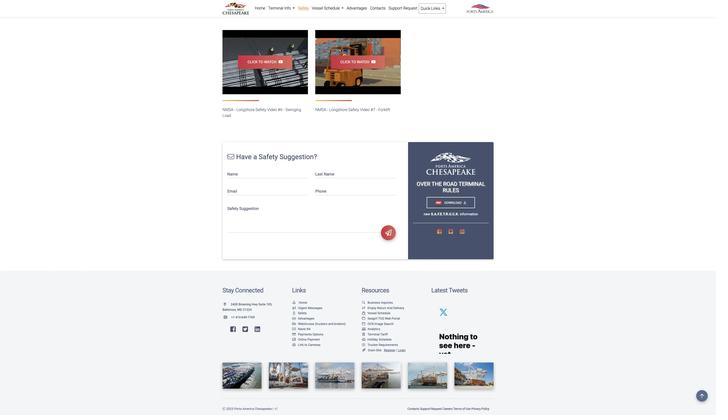Task type: describe. For each thing, give the bounding box(es) containing it.
+1 410-649-7769
[[231, 316, 255, 319]]

rules
[[443, 187, 459, 194]]

contacts for contacts support request careers terms of use privacy policy
[[408, 407, 419, 411]]

analytics
[[368, 327, 380, 331]]

tractor
[[223, 11, 235, 16]]

navis n4
[[298, 327, 311, 331]]

youtube image
[[369, 60, 376, 64]]

1 horizontal spatial to
[[305, 343, 307, 347]]

0 horizontal spatial home
[[255, 6, 265, 11]]

safety left the #7
[[348, 107, 359, 112]]

login
[[398, 349, 406, 352]]

holiday
[[368, 338, 378, 342]]

image
[[375, 322, 383, 326]]

options
[[313, 333, 323, 336]]

1 vertical spatial facebook square image
[[230, 326, 236, 333]]

0 vertical spatial linkedin image
[[460, 229, 465, 234]]

user hard hat image
[[292, 312, 296, 315]]

click for #7
[[340, 60, 351, 64]]

105,
[[266, 303, 272, 306]]

0 vertical spatial support request link
[[387, 3, 419, 13]]

nmsa & osha - longshore safety video #4 - container falling from ship
[[315, 5, 392, 16]]

truck container image
[[292, 323, 296, 326]]

2 name from the left
[[324, 172, 334, 177]]

of
[[462, 407, 465, 411]]

delivery
[[393, 306, 404, 310]]

portal
[[392, 317, 400, 321]]

0 vertical spatial schedule
[[324, 6, 340, 11]]

webaccess
[[298, 322, 314, 326]]

bells image
[[362, 338, 366, 342]]

seagirt tos web portal
[[368, 317, 400, 321]]

s.a.f.e.t.r.u.c.k.
[[431, 212, 459, 216]]

credit card image
[[292, 333, 296, 336]]

online payment
[[298, 338, 320, 342]]

Phone text field
[[315, 186, 396, 196]]

to for #7
[[351, 60, 356, 64]]

seagirt terminal image
[[427, 153, 475, 175]]

hand receiving image
[[292, 317, 296, 320]]

improperly
[[471, 5, 490, 10]]

analytics link
[[362, 327, 380, 331]]

stay
[[223, 287, 234, 294]]

0 vertical spatial advantages
[[347, 6, 367, 11]]

video for nmsa - longshore safety video #7 - forklift
[[360, 107, 370, 112]]

21224
[[243, 308, 252, 312]]

navis
[[298, 327, 306, 331]]

webaccess (truckers and brokers)
[[298, 322, 346, 326]]

1 horizontal spatial support
[[420, 407, 430, 411]]

terminal for terminal tariff
[[368, 333, 380, 336]]

ship
[[354, 11, 362, 16]]

n4
[[307, 327, 311, 331]]

urgent messages link
[[292, 306, 322, 310]]

arrow to bottom image
[[464, 201, 466, 204]]

business inquiries link
[[362, 301, 393, 305]]

credit card front image
[[292, 338, 296, 342]]

ocr image search link
[[362, 322, 394, 326]]

yard
[[300, 5, 308, 10]]

twitter square image
[[243, 326, 248, 333]]

Email text field
[[227, 186, 308, 196]]

swinging
[[286, 107, 301, 112]]

nmsa for nmsa - longshore safety video #6 - swinging load
[[223, 107, 233, 112]]

0 horizontal spatial links
[[292, 287, 306, 294]]

map marker alt image
[[224, 303, 230, 306]]

osha for falling
[[331, 5, 341, 10]]

latest tweets
[[431, 287, 468, 294]]

2400
[[231, 303, 238, 306]]

twitter square image
[[449, 229, 453, 234]]

1 horizontal spatial advantages link
[[345, 3, 369, 13]]

suite
[[259, 303, 266, 306]]

the
[[432, 181, 442, 187]]

Name text field
[[227, 169, 308, 178]]

empty return and delivery
[[368, 306, 404, 310]]

have
[[236, 153, 252, 161]]

analytics image
[[362, 328, 366, 331]]

trucker
[[368, 343, 378, 347]]

search
[[384, 322, 394, 326]]

information
[[460, 212, 478, 216]]

649-
[[242, 316, 248, 319]]

2400 broening hwy suite 105, baltimore, md 21224
[[223, 303, 272, 312]]

safety inside nmsa & osha - longshore safety video #4 - container falling from ship
[[363, 5, 374, 10]]

list alt image
[[362, 344, 366, 347]]

safety down urgent
[[298, 312, 307, 315]]

#3
[[292, 5, 297, 10]]

terminal tariff
[[368, 333, 388, 336]]

nmsa for nmsa & osha - longshore safety video #4 - container falling from ship
[[315, 5, 326, 10]]

safety left suggestion
[[227, 206, 238, 211]]

careers
[[443, 407, 453, 411]]

privacy
[[472, 407, 481, 411]]

nmsa - longshore safety video #7 - forklift
[[315, 107, 390, 112]]

payments options
[[298, 333, 323, 336]]

to for #6
[[259, 60, 263, 64]]

contacts support request careers terms of use privacy policy
[[408, 407, 489, 411]]

click for #6
[[248, 60, 258, 64]]

0 vertical spatial request
[[403, 6, 417, 11]]

slung
[[408, 11, 418, 16]]

suggestion?
[[280, 153, 317, 161]]

longshore for nmsa - longshore safety video #6 - swinging load
[[236, 107, 255, 112]]

schedule for ship icon
[[378, 312, 390, 315]]

0 vertical spatial vessel
[[312, 6, 323, 11]]

container storage image
[[292, 328, 296, 331]]

quick
[[421, 6, 430, 11]]

file invoice image
[[362, 333, 366, 336]]

1 vertical spatial advantages
[[298, 317, 314, 321]]

0 vertical spatial support
[[389, 6, 402, 11]]

& for falling
[[327, 5, 330, 10]]

click to watch link for #6
[[238, 55, 292, 69]]

nmsa for nmsa - longshore safety video #7 - forklift
[[315, 107, 326, 112]]

hwy
[[252, 303, 258, 306]]

0 vertical spatial vessel schedule
[[312, 6, 341, 11]]

& for tractor
[[234, 5, 237, 10]]

tip-
[[236, 11, 242, 16]]

grain site: register | login
[[368, 348, 406, 352]]

link to cameras
[[298, 343, 321, 347]]

suggestion
[[239, 206, 259, 211]]

safety suggestion
[[227, 206, 259, 211]]

empty
[[368, 306, 376, 310]]

over the road terminal rules
[[417, 181, 485, 194]]

forklift
[[378, 107, 390, 112]]

careers link
[[442, 405, 453, 413]]

holiday schedule link
[[362, 338, 392, 342]]

urgent messages
[[298, 306, 322, 310]]

1 horizontal spatial support request link
[[420, 405, 442, 413]]

and
[[387, 306, 393, 310]]

ports
[[234, 407, 242, 411]]

nmsa - longshore safety video #5 - improperly slung cargo
[[408, 5, 490, 16]]

broening
[[239, 303, 251, 306]]

terminal info
[[268, 6, 292, 11]]

watch for #7
[[357, 60, 369, 64]]



Task type: locate. For each thing, give the bounding box(es) containing it.
2 watch from the left
[[357, 60, 369, 64]]

safety right '#3'
[[298, 6, 309, 11]]

video
[[282, 5, 292, 10], [375, 5, 384, 10], [453, 5, 463, 10], [267, 107, 277, 112], [360, 107, 370, 112]]

1 video image from the left
[[223, 30, 308, 94]]

0 vertical spatial contacts
[[370, 6, 386, 11]]

& up tip-
[[234, 5, 237, 10]]

links right quick
[[431, 6, 440, 11]]

2 click to watch from the left
[[340, 60, 369, 64]]

name right last in the top of the page
[[324, 172, 334, 177]]

1 vertical spatial linkedin image
[[255, 326, 260, 333]]

home link for terminal info link
[[253, 3, 267, 13]]

safety inside "nmsa & osha - longshore safety video #3 - yard tractor tip-over"
[[270, 5, 281, 10]]

advantages
[[347, 6, 367, 11], [298, 317, 314, 321]]

& inside "nmsa & osha - longshore safety video #3 - yard tractor tip-over"
[[234, 5, 237, 10]]

2 & from the left
[[327, 5, 330, 10]]

longshore inside nmsa - longshore safety video #6 - swinging load
[[236, 107, 255, 112]]

stay connected
[[223, 287, 263, 294]]

0 horizontal spatial |
[[273, 407, 273, 411]]

0 horizontal spatial support request link
[[387, 3, 419, 13]]

1 vertical spatial contacts
[[408, 407, 419, 411]]

video inside nmsa & osha - longshore safety video #4 - container falling from ship
[[375, 5, 384, 10]]

ship image
[[362, 312, 366, 315]]

empty return and delivery link
[[362, 306, 404, 310]]

1 horizontal spatial click
[[340, 60, 351, 64]]

1 vertical spatial vessel schedule
[[368, 312, 390, 315]]

1 horizontal spatial watch
[[357, 60, 369, 64]]

0 horizontal spatial osha
[[238, 5, 248, 10]]

0 vertical spatial facebook square image
[[437, 229, 442, 234]]

1 horizontal spatial osha
[[331, 5, 341, 10]]

1 horizontal spatial |
[[396, 348, 397, 352]]

0 horizontal spatial vessel schedule link
[[310, 3, 345, 13]]

1 horizontal spatial advantages
[[347, 6, 367, 11]]

nmsa inside "nmsa & osha - longshore safety video #3 - yard tractor tip-over"
[[223, 5, 233, 10]]

vessel schedule link up seagirt
[[362, 312, 390, 315]]

a
[[253, 153, 257, 161]]

video image
[[223, 30, 308, 94], [315, 30, 401, 94]]

schedule for bells image
[[379, 338, 392, 342]]

Last Name text field
[[315, 169, 396, 178]]

advantages link right falling
[[345, 3, 369, 13]]

0 horizontal spatial advantages link
[[292, 317, 314, 321]]

exchange image
[[362, 307, 366, 310]]

policy
[[482, 407, 489, 411]]

0 horizontal spatial terminal
[[268, 6, 283, 11]]

| left sign in icon
[[273, 407, 273, 411]]

tariff
[[380, 333, 388, 336]]

video left the #7
[[360, 107, 370, 112]]

0 horizontal spatial advantages
[[298, 317, 314, 321]]

video left '#3'
[[282, 5, 292, 10]]

seagirt tos web portal link
[[362, 317, 400, 321]]

vessel
[[312, 6, 323, 11], [368, 312, 377, 315]]

safety left info at left
[[270, 5, 281, 10]]

1 horizontal spatial facebook square image
[[437, 229, 442, 234]]

& inside nmsa & osha - longshore safety video #4 - container falling from ship
[[327, 5, 330, 10]]

longshore for nmsa - longshore safety video #7 - forklift
[[329, 107, 347, 112]]

schedule down tariff
[[379, 338, 392, 342]]

osha up over
[[238, 5, 248, 10]]

america
[[243, 407, 254, 411]]

video image for #7
[[315, 30, 401, 94]]

online payment link
[[292, 338, 320, 342]]

login link
[[398, 349, 406, 352]]

2 click from the left
[[340, 60, 351, 64]]

tos
[[378, 317, 384, 321]]

facebook square image left twitter square image
[[437, 229, 442, 234]]

osha inside nmsa & osha - longshore safety video #4 - container falling from ship
[[331, 5, 341, 10]]

browser image
[[362, 317, 366, 320]]

1 vertical spatial advantages link
[[292, 317, 314, 321]]

1 horizontal spatial links
[[431, 6, 440, 11]]

info
[[284, 6, 291, 11]]

web
[[385, 317, 391, 321]]

linkedin image right twitter square image
[[460, 229, 465, 234]]

falling
[[333, 11, 344, 16]]

return
[[377, 306, 386, 310]]

schedule up falling
[[324, 6, 340, 11]]

click to watch for #6
[[248, 60, 277, 64]]

0 vertical spatial home link
[[253, 3, 267, 13]]

0 horizontal spatial contacts link
[[369, 3, 387, 13]]

1 horizontal spatial click to watch link
[[331, 55, 385, 69]]

longshore inside nmsa - longshore safety video #5 - improperly slung cargo
[[422, 5, 440, 10]]

0 vertical spatial links
[[431, 6, 440, 11]]

terminal
[[459, 181, 485, 187]]

longshore inside nmsa & osha - longshore safety video #4 - container falling from ship
[[344, 5, 362, 10]]

trucker requirements
[[368, 343, 398, 347]]

2 video image from the left
[[315, 30, 401, 94]]

nmsa inside nmsa & osha - longshore safety video #4 - container falling from ship
[[315, 5, 326, 10]]

sign in image
[[274, 408, 277, 411]]

nmsa for nmsa - longshore safety video #5 - improperly slung cargo
[[408, 5, 419, 10]]

0 horizontal spatial name
[[227, 172, 238, 177]]

watch
[[264, 60, 277, 64], [357, 60, 369, 64]]

safety left the #5
[[441, 5, 452, 10]]

schedule up the seagirt tos web portal
[[378, 312, 390, 315]]

Safety Suggestion text field
[[227, 203, 396, 233]]

terminal left info at left
[[268, 6, 283, 11]]

1 horizontal spatial contacts link
[[407, 405, 420, 413]]

to right link
[[305, 343, 307, 347]]

terminal for terminal info
[[268, 6, 283, 11]]

1 horizontal spatial home link
[[292, 301, 307, 305]]

safety inside nmsa - longshore safety video #5 - improperly slung cargo
[[441, 5, 452, 10]]

messages
[[308, 306, 322, 310]]

0 horizontal spatial to
[[259, 60, 263, 64]]

camera image
[[292, 344, 296, 347]]

0 vertical spatial advantages link
[[345, 3, 369, 13]]

urgent
[[298, 306, 307, 310]]

payments
[[298, 333, 312, 336]]

holiday schedule
[[368, 338, 392, 342]]

click to watch link
[[238, 55, 292, 69], [331, 55, 385, 69]]

+1 410-649-7769 link
[[223, 316, 255, 319]]

to left youtube icon
[[351, 60, 356, 64]]

youtube image
[[277, 60, 283, 64]]

vessel down empty
[[368, 312, 377, 315]]

0 vertical spatial |
[[396, 348, 397, 352]]

longshore for nmsa - longshore safety video #5 - improperly slung cargo
[[422, 5, 440, 10]]

2 click to watch link from the left
[[331, 55, 385, 69]]

new
[[424, 212, 430, 216]]

410-
[[235, 316, 242, 319]]

0 vertical spatial home
[[255, 6, 265, 11]]

0 horizontal spatial click to watch link
[[238, 55, 292, 69]]

longshore
[[251, 5, 269, 10], [344, 5, 362, 10], [422, 5, 440, 10], [236, 107, 255, 112], [329, 107, 347, 112]]

browser image
[[362, 323, 366, 326]]

video for nmsa - longshore safety video #5 - improperly slung cargo
[[453, 5, 463, 10]]

name up the email
[[227, 172, 238, 177]]

0 vertical spatial terminal
[[268, 6, 283, 11]]

linkedin image
[[460, 229, 465, 234], [255, 326, 260, 333]]

1 horizontal spatial click to watch
[[340, 60, 369, 64]]

email
[[227, 189, 237, 194]]

video inside nmsa - longshore safety video #5 - improperly slung cargo
[[453, 5, 463, 10]]

osha for tractor
[[238, 5, 248, 10]]

1 vertical spatial vessel schedule link
[[362, 312, 390, 315]]

quick links link
[[419, 3, 446, 14]]

0 horizontal spatial vessel schedule
[[312, 6, 341, 11]]

ocr
[[368, 322, 374, 326]]

home link for urgent messages link in the left of the page
[[292, 301, 307, 305]]

phone office image
[[224, 316, 231, 319]]

longshore inside "nmsa & osha - longshore safety video #3 - yard tractor tip-over"
[[251, 5, 269, 10]]

osha up falling
[[331, 5, 341, 10]]

1 vertical spatial request
[[431, 407, 442, 411]]

baltimore,
[[223, 308, 237, 312]]

1 click to watch link from the left
[[238, 55, 292, 69]]

business inquiries
[[368, 301, 393, 305]]

advantages link up webaccess
[[292, 317, 314, 321]]

1 click to watch from the left
[[248, 60, 277, 64]]

1 & from the left
[[234, 5, 237, 10]]

1 horizontal spatial name
[[324, 172, 334, 177]]

wheat image
[[362, 349, 366, 352]]

brokers)
[[334, 322, 346, 326]]

webaccess (truckers and brokers) link
[[292, 322, 346, 326]]

2 vertical spatial schedule
[[379, 338, 392, 342]]

0 horizontal spatial &
[[234, 5, 237, 10]]

1 horizontal spatial home
[[299, 301, 307, 305]]

nmsa
[[223, 5, 233, 10], [315, 5, 326, 10], [408, 5, 419, 10], [223, 107, 233, 112], [315, 107, 326, 112]]

over
[[417, 181, 430, 187]]

#5
[[464, 5, 468, 10]]

bullhorn image
[[292, 307, 296, 310]]

1 vertical spatial vessel
[[368, 312, 377, 315]]

safety link for urgent messages link in the left of the page
[[292, 312, 307, 315]]

terms of use link
[[453, 405, 471, 413]]

0 horizontal spatial linkedin image
[[255, 326, 260, 333]]

safety right 'a'
[[259, 153, 278, 161]]

road
[[443, 181, 457, 187]]

video left the #5
[[453, 5, 463, 10]]

chesapeake
[[255, 407, 272, 411]]

video inside "nmsa & osha - longshore safety video #3 - yard tractor tip-over"
[[282, 5, 292, 10]]

0 horizontal spatial contacts
[[370, 6, 386, 11]]

seagirt
[[368, 317, 378, 321]]

1 vertical spatial support request link
[[420, 405, 442, 413]]

0 vertical spatial safety link
[[296, 3, 310, 13]]

home
[[255, 6, 265, 11], [299, 301, 307, 305]]

1 vertical spatial home
[[299, 301, 307, 305]]

inquiries
[[381, 301, 393, 305]]

0 horizontal spatial video image
[[223, 30, 308, 94]]

0 horizontal spatial click to watch
[[248, 60, 277, 64]]

home up urgent
[[299, 301, 307, 305]]

contacts link
[[369, 3, 387, 13], [407, 405, 420, 413]]

1 vertical spatial contacts link
[[407, 405, 420, 413]]

anchor image
[[292, 301, 296, 305]]

and
[[328, 322, 333, 326]]

0 horizontal spatial facebook square image
[[230, 326, 236, 333]]

resources
[[362, 287, 389, 294]]

nmsa for nmsa & osha - longshore safety video #3 - yard tractor tip-over
[[223, 5, 233, 10]]

0 vertical spatial vessel schedule link
[[310, 3, 345, 13]]

pdf
[[436, 201, 441, 204]]

nmsa inside nmsa - longshore safety video #6 - swinging load
[[223, 107, 233, 112]]

video image for #6
[[223, 30, 308, 94]]

home link right over
[[253, 3, 267, 13]]

2 horizontal spatial to
[[351, 60, 356, 64]]

terminal tariff link
[[362, 333, 388, 336]]

safety left #4
[[363, 5, 374, 10]]

1 vertical spatial safety link
[[292, 312, 307, 315]]

2 osha from the left
[[331, 5, 341, 10]]

-
[[249, 5, 250, 10], [298, 5, 299, 10], [342, 5, 343, 10], [391, 5, 392, 10], [420, 5, 421, 10], [469, 5, 470, 10], [234, 107, 236, 112], [283, 107, 285, 112], [327, 107, 328, 112], [376, 107, 377, 112]]

register link
[[383, 349, 395, 352]]

home link up urgent
[[292, 301, 307, 305]]

load
[[223, 113, 231, 118]]

copyright image
[[223, 408, 226, 411]]

safety link down urgent
[[292, 312, 307, 315]]

to left youtube image at top left
[[259, 60, 263, 64]]

1 vertical spatial links
[[292, 287, 306, 294]]

click to watch link for #7
[[331, 55, 385, 69]]

& up container
[[327, 5, 330, 10]]

facebook square image
[[437, 229, 442, 234], [230, 326, 236, 333]]

business
[[368, 301, 380, 305]]

1 vertical spatial schedule
[[378, 312, 390, 315]]

safety link right info at left
[[296, 3, 310, 13]]

nmsa inside nmsa - longshore safety video #5 - improperly slung cargo
[[408, 5, 419, 10]]

1 osha from the left
[[238, 5, 248, 10]]

1 name from the left
[[227, 172, 238, 177]]

nmsa & osha - longshore safety video #3 - yard tractor tip-over
[[223, 5, 308, 16]]

requirements
[[379, 343, 398, 347]]

support request link left quick
[[387, 3, 419, 13]]

vessel up container
[[312, 6, 323, 11]]

quick links
[[421, 6, 441, 11]]

request left "careers"
[[431, 407, 442, 411]]

#4
[[385, 5, 390, 10]]

vessel schedule link
[[310, 3, 345, 13], [362, 312, 390, 315]]

vessel schedule up container
[[312, 6, 341, 11]]

video left #6
[[267, 107, 277, 112]]

#6
[[278, 107, 283, 112]]

#7
[[371, 107, 375, 112]]

0 horizontal spatial click
[[248, 60, 258, 64]]

+1
[[231, 316, 235, 319]]

terminal down analytics
[[368, 333, 380, 336]]

click to watch
[[248, 60, 277, 64], [340, 60, 369, 64]]

terms
[[453, 407, 462, 411]]

safety inside nmsa - longshore safety video #6 - swinging load
[[256, 107, 266, 112]]

site:
[[376, 349, 382, 352]]

go to top image
[[696, 390, 708, 402]]

1 horizontal spatial linkedin image
[[460, 229, 465, 234]]

last
[[315, 172, 323, 177]]

watch for #6
[[264, 60, 277, 64]]

0 horizontal spatial vessel
[[312, 6, 323, 11]]

navis n4 link
[[292, 327, 311, 331]]

safety link for terminal info link
[[296, 3, 310, 13]]

1 horizontal spatial contacts
[[408, 407, 419, 411]]

download
[[444, 201, 462, 205]]

0 horizontal spatial watch
[[264, 60, 277, 64]]

use
[[466, 407, 471, 411]]

vessel schedule up the seagirt tos web portal link
[[368, 312, 390, 315]]

safety left #6
[[256, 107, 266, 112]]

advantages up webaccess
[[298, 317, 314, 321]]

advantages up ship
[[347, 6, 367, 11]]

contacts for contacts
[[370, 6, 386, 11]]

1 vertical spatial terminal
[[368, 333, 380, 336]]

linkedin image right twitter square icon
[[255, 326, 260, 333]]

1 watch from the left
[[264, 60, 277, 64]]

video inside nmsa - longshore safety video #6 - swinging load
[[267, 107, 277, 112]]

register
[[384, 349, 395, 352]]

1 horizontal spatial request
[[431, 407, 442, 411]]

video for nmsa - longshore safety video #6 - swinging load
[[267, 107, 277, 112]]

1 horizontal spatial &
[[327, 5, 330, 10]]

1 horizontal spatial video image
[[315, 30, 401, 94]]

video left #4
[[375, 5, 384, 10]]

vessel schedule link right yard
[[310, 3, 345, 13]]

1 vertical spatial home link
[[292, 301, 307, 305]]

osha inside "nmsa & osha - longshore safety video #3 - yard tractor tip-over"
[[238, 5, 248, 10]]

0 vertical spatial contacts link
[[369, 3, 387, 13]]

click to watch for #7
[[340, 60, 369, 64]]

facebook square image down +1
[[230, 326, 236, 333]]

| left login link
[[396, 348, 397, 352]]

support request link left "careers"
[[420, 405, 442, 413]]

trucker requirements link
[[362, 343, 398, 347]]

home left terminal info
[[255, 6, 265, 11]]

search image
[[362, 301, 366, 305]]

1 horizontal spatial vessel schedule link
[[362, 312, 390, 315]]

&
[[234, 5, 237, 10], [327, 5, 330, 10]]

phone
[[315, 189, 326, 194]]

nmsa - longshore safety video #6 - swinging load
[[223, 107, 301, 118]]

link to cameras link
[[292, 343, 321, 347]]

new s.a.f.e.t.r.u.c.k. information
[[424, 212, 478, 216]]

0 horizontal spatial support
[[389, 6, 402, 11]]

1 click from the left
[[248, 60, 258, 64]]

1 horizontal spatial vessel
[[368, 312, 377, 315]]

1 vertical spatial support
[[420, 407, 430, 411]]

grain
[[368, 349, 375, 352]]

safety
[[270, 5, 281, 10], [363, 5, 374, 10], [441, 5, 452, 10], [298, 6, 309, 11], [256, 107, 266, 112], [348, 107, 359, 112], [259, 153, 278, 161], [227, 206, 238, 211], [298, 312, 307, 315]]

0 horizontal spatial home link
[[253, 3, 267, 13]]

1 horizontal spatial terminal
[[368, 333, 380, 336]]

0 horizontal spatial request
[[403, 6, 417, 11]]

request up the slung
[[403, 6, 417, 11]]

1 vertical spatial |
[[273, 407, 273, 411]]

1 horizontal spatial vessel schedule
[[368, 312, 390, 315]]

links up anchor icon
[[292, 287, 306, 294]]



Task type: vqa. For each thing, say whether or not it's contained in the screenshot.
Longshore inside the Nmsa & Osha - Longshore Safety Video #3 - Yard Tractor Tip-Over
yes



